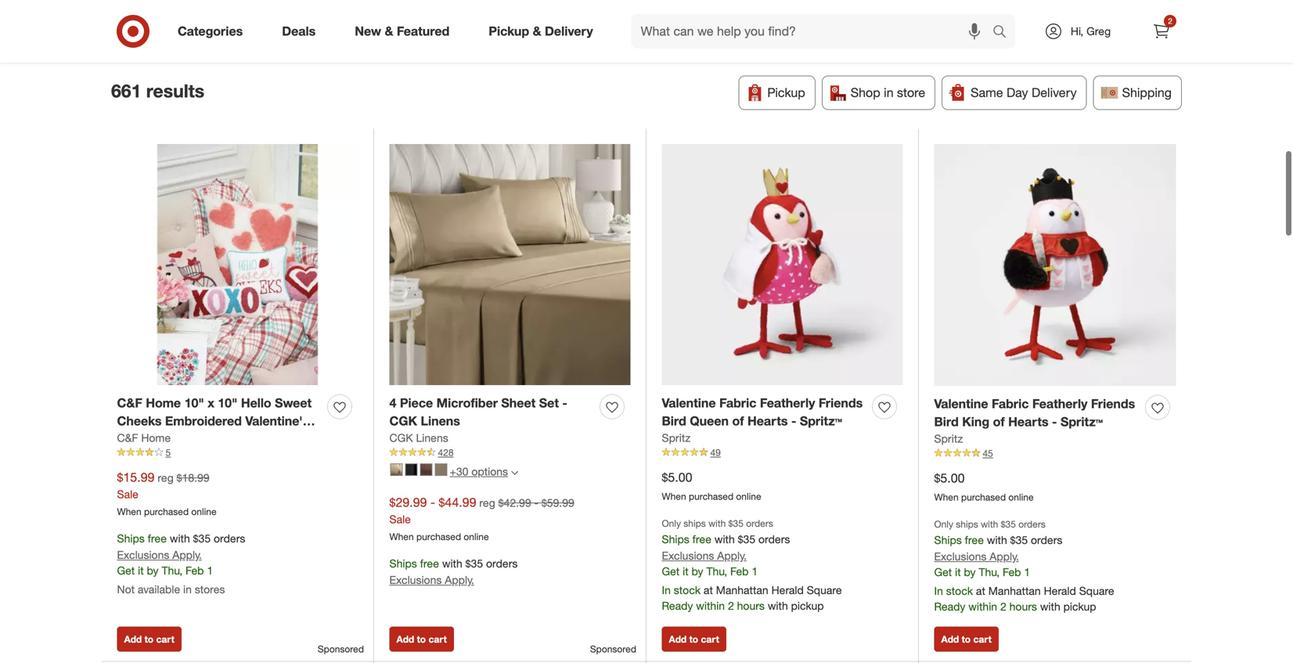 Task type: describe. For each thing, give the bounding box(es) containing it.
49
[[711, 447, 721, 458]]

$42.99
[[499, 496, 531, 510]]

color button
[[508, 25, 565, 60]]

color
[[521, 35, 551, 50]]

online inside $29.99 - $44.99 reg $42.99 - $59.99 sale when purchased online
[[464, 531, 489, 543]]

deals link
[[269, 14, 335, 49]]

valentine fabric featherly friends bird queen of hearts - spritz™ link
[[662, 394, 866, 430]]

categories
[[178, 24, 243, 39]]

hours for queen
[[737, 599, 765, 613]]

add for c&f home 10" x 10" hello sweet cheeks embroidered valentine's day throw pillow
[[124, 633, 142, 645]]

same
[[971, 85, 1003, 100]]

search button
[[986, 14, 1023, 52]]

bird for valentine fabric featherly friends bird queen of hearts - spritz™
[[662, 413, 687, 429]]

cart for c&f home 10" x 10" hello sweet cheeks embroidered valentine's day throw pillow
[[156, 633, 174, 645]]

all colors + 30 more colors image
[[511, 469, 518, 476]]

add to cart for valentine fabric featherly friends bird king of hearts - spritz™
[[942, 633, 992, 645]]

cgk linens link
[[390, 430, 448, 446]]

valentine fabric featherly friends bird queen of hearts - spritz™
[[662, 395, 863, 429]]

1 inside ships free with $35 orders exclusions apply. get it by thu, feb 1 not available in stores
[[207, 564, 213, 577]]

ships free with $35 orders exclusions apply. get it by thu, feb 1 not available in stores
[[117, 532, 245, 596]]

feb for valentine fabric featherly friends bird queen of hearts - spritz™
[[731, 565, 749, 578]]

not
[[117, 582, 135, 596]]

set
[[539, 395, 559, 411]]

cart for valentine fabric featherly friends bird queen of hearts - spritz™
[[701, 633, 719, 645]]

type inside button
[[347, 35, 374, 50]]

purchased inside $29.99 - $44.99 reg $42.99 - $59.99 sale when purchased online
[[417, 531, 461, 543]]

$29.99
[[390, 495, 427, 510]]

spritz™ for valentine fabric featherly friends bird king of hearts - spritz™
[[1061, 414, 1103, 429]]

valentine fabric featherly friends bird king of hearts - spritz™
[[935, 396, 1136, 429]]

cheeks
[[117, 413, 162, 429]]

piece
[[400, 395, 433, 411]]

in for valentine fabric featherly friends bird queen of hearts - spritz™
[[662, 583, 671, 597]]

49 link
[[662, 446, 903, 459]]

+30
[[450, 465, 469, 478]]

price button
[[571, 25, 626, 60]]

sort button
[[190, 25, 263, 60]]

type inside "button"
[[462, 35, 488, 50]]

fabric for queen
[[720, 395, 757, 411]]

hours for king
[[1010, 600, 1037, 614]]

king
[[962, 414, 990, 429]]

exclusions apply. button for c&f home 10" x 10" hello sweet cheeks embroidered valentine's day throw pillow
[[117, 547, 202, 563]]

brown image
[[420, 464, 433, 476]]

ships inside the ships free with $35 orders exclusions apply.
[[390, 557, 417, 570]]

friends for valentine fabric featherly friends bird queen of hearts - spritz™
[[819, 395, 863, 411]]

apply. inside the ships free with $35 orders exclusions apply.
[[445, 573, 474, 587]]

reg inside $29.99 - $44.99 reg $42.99 - $59.99 sale when purchased online
[[479, 496, 495, 510]]

2 cgk from the top
[[390, 431, 413, 445]]

c&f home link
[[117, 430, 171, 446]]

guest rating
[[646, 35, 719, 50]]

home for c&f home 10" x 10" hello sweet cheeks embroidered valentine's day throw pillow
[[146, 395, 181, 411]]

deals for deals button
[[283, 35, 314, 50]]

cgk linens
[[390, 431, 448, 445]]

category
[[406, 35, 458, 50]]

brand
[[827, 35, 861, 50]]

when inside $15.99 reg $18.99 sale when purchased online
[[117, 506, 141, 518]]

new & featured link
[[342, 14, 469, 49]]

& for new
[[385, 24, 393, 39]]

$5.00 when purchased online for king
[[935, 471, 1034, 503]]

$5.00 for king
[[935, 471, 965, 486]]

pickup for valentine fabric featherly friends bird king of hearts - spritz™
[[1064, 600, 1097, 614]]

pickup for pickup & delivery
[[489, 24, 529, 39]]

2 link
[[1145, 14, 1179, 49]]

sheet
[[501, 395, 536, 411]]

sold by button
[[739, 25, 808, 60]]

get inside ships free with $35 orders exclusions apply. get it by thu, feb 1 not available in stores
[[117, 564, 135, 577]]

hi, greg
[[1071, 24, 1111, 38]]

1 10" from the left
[[184, 395, 204, 411]]

valentine fabric featherly friends bird king of hearts - spritz™ link
[[935, 395, 1140, 431]]

add to cart button for 4 piece microfiber sheet set - cgk linens
[[390, 627, 454, 652]]

search
[[986, 25, 1023, 40]]

add for valentine fabric featherly friends bird king of hearts - spritz™
[[942, 633, 959, 645]]

in inside button
[[884, 85, 894, 100]]

pickup & delivery link
[[475, 14, 613, 49]]

embroidered
[[165, 413, 242, 429]]

spritz link for king
[[935, 431, 963, 447]]

home for c&f home
[[141, 431, 171, 445]]

sale inside $29.99 - $44.99 reg $42.99 - $59.99 sale when purchased online
[[390, 512, 411, 526]]

c&f home 10" x 10" hello sweet cheeks embroidered valentine's day throw pillow link
[[117, 394, 321, 447]]

manhattan for queen
[[716, 583, 769, 597]]

- inside 4 piece microfiber sheet set - cgk linens
[[562, 395, 568, 411]]

brand button
[[814, 25, 874, 60]]

c&f home
[[117, 431, 171, 445]]

hearts for queen
[[748, 413, 788, 429]]

options
[[472, 465, 508, 478]]

shop
[[851, 85, 881, 100]]

$15.99 reg $18.99 sale when purchased online
[[117, 470, 217, 518]]

sold by
[[752, 35, 794, 50]]

to for c&f home 10" x 10" hello sweet cheeks embroidered valentine's day throw pillow
[[145, 633, 154, 645]]

x
[[208, 395, 214, 411]]

all colors + 30 more colors element
[[511, 467, 518, 476]]

1 vertical spatial linens
[[416, 431, 448, 445]]

$35 inside the ships free with $35 orders exclusions apply.
[[466, 557, 483, 570]]

valentine for queen
[[662, 395, 716, 411]]

guest
[[646, 35, 679, 50]]

pickup for valentine fabric featherly friends bird queen of hearts - spritz™
[[791, 599, 824, 613]]

manhattan for king
[[989, 584, 1041, 598]]

5 link
[[117, 446, 358, 459]]

428 link
[[390, 446, 631, 459]]

in for valentine fabric featherly friends bird king of hearts - spritz™
[[935, 584, 943, 598]]

pickup button
[[739, 76, 816, 110]]

same day delivery button
[[942, 76, 1087, 110]]

herald for king
[[1044, 584, 1076, 598]]

$5.00 for queen
[[662, 470, 693, 485]]

online down 49 link at the bottom of the page
[[736, 490, 762, 502]]

featherly for queen
[[760, 395, 815, 411]]

valentine's
[[245, 413, 309, 429]]

purchased down 49
[[689, 490, 734, 502]]

to for valentine fabric featherly friends bird king of hearts - spritz™
[[962, 633, 971, 645]]

store
[[897, 85, 926, 100]]

free inside ships free with $35 orders exclusions apply. get it by thu, feb 1 not available in stores
[[148, 532, 167, 545]]

spritz for queen
[[662, 431, 691, 445]]

herald for queen
[[772, 583, 804, 597]]

c&f for c&f home 10" x 10" hello sweet cheeks embroidered valentine's day throw pillow
[[117, 395, 142, 411]]

stores
[[195, 582, 225, 596]]

featured
[[397, 24, 450, 39]]

guest rating button
[[633, 25, 732, 60]]

sweet
[[275, 395, 312, 411]]

c&f home 10" x 10" hello sweet cheeks embroidered valentine's day throw pillow
[[117, 395, 312, 447]]

4
[[390, 395, 397, 411]]

online inside $15.99 reg $18.99 sale when purchased online
[[191, 506, 217, 518]]

day inside c&f home 10" x 10" hello sweet cheeks embroidered valentine's day throw pillow
[[117, 431, 140, 447]]

1 for valentine fabric featherly friends bird queen of hearts - spritz™
[[752, 565, 758, 578]]

shipping button
[[1094, 76, 1182, 110]]

hearts for king
[[1009, 414, 1049, 429]]

stock for king
[[946, 584, 973, 598]]

day inside button
[[1007, 85, 1029, 100]]

$29.99 - $44.99 reg $42.99 - $59.99 sale when purchased online
[[390, 495, 575, 543]]

throw
[[143, 431, 181, 447]]

hello
[[241, 395, 271, 411]]

at for king
[[976, 584, 986, 598]]

filter
[[145, 35, 172, 50]]

black image
[[405, 464, 418, 476]]

to for 4 piece microfiber sheet set - cgk linens
[[417, 633, 426, 645]]

of for queen
[[732, 413, 744, 429]]

spritz™ for valentine fabric featherly friends bird queen of hearts - spritz™
[[800, 413, 842, 429]]

categories link
[[164, 14, 262, 49]]

shop in store button
[[822, 76, 936, 110]]

shipping
[[1122, 85, 1172, 100]]

$18.99
[[177, 471, 210, 485]]

by inside button
[[781, 35, 794, 50]]

add for valentine fabric featherly friends bird queen of hearts - spritz™
[[669, 633, 687, 645]]

$44.99
[[439, 495, 476, 510]]

queen
[[690, 413, 729, 429]]

sponsored for $44.99
[[590, 643, 637, 655]]

delivery for pickup & delivery
[[545, 24, 593, 39]]

4 piece microfiber sheet set - cgk linens link
[[390, 394, 594, 430]]

thu, for valentine fabric featherly friends bird queen of hearts - spritz™
[[707, 565, 728, 578]]

to for valentine fabric featherly friends bird queen of hearts - spritz™
[[690, 633, 699, 645]]

by inside ships free with $35 orders exclusions apply. get it by thu, feb 1 not available in stores
[[147, 564, 159, 577]]

purchased inside $15.99 reg $18.99 sale when purchased online
[[144, 506, 189, 518]]

greg
[[1087, 24, 1111, 38]]

orders inside the ships free with $35 orders exclusions apply.
[[486, 557, 518, 570]]

ready for queen
[[662, 599, 693, 613]]



Task type: vqa. For each thing, say whether or not it's contained in the screenshot.
"Sort" "button" in the top left of the page
yes



Task type: locate. For each thing, give the bounding box(es) containing it.
2 for valentine fabric featherly friends bird queen of hearts - spritz™
[[728, 599, 734, 613]]

add to cart for c&f home 10" x 10" hello sweet cheeks embroidered valentine's day throw pillow
[[124, 633, 174, 645]]

stock for queen
[[674, 583, 701, 597]]

new
[[355, 24, 381, 39]]

0 horizontal spatial at
[[704, 583, 713, 597]]

reg down "5"
[[158, 471, 174, 485]]

$5.00 when purchased online for queen
[[662, 470, 762, 502]]

hearts inside 'valentine fabric featherly friends bird queen of hearts - spritz™'
[[748, 413, 788, 429]]

exclusions apply. button for valentine fabric featherly friends bird queen of hearts - spritz™
[[662, 548, 747, 564]]

1 horizontal spatial $5.00
[[935, 471, 965, 486]]

linens up the 428
[[416, 431, 448, 445]]

1 horizontal spatial pickup
[[768, 85, 806, 100]]

price
[[584, 35, 613, 50]]

0 horizontal spatial $5.00 when purchased online
[[662, 470, 762, 502]]

within for king
[[969, 600, 998, 614]]

get for valentine fabric featherly friends bird king of hearts - spritz™
[[935, 565, 952, 579]]

home
[[146, 395, 181, 411], [141, 431, 171, 445]]

spritz down king
[[935, 432, 963, 445]]

1 type from the left
[[347, 35, 374, 50]]

with inside the ships free with $35 orders exclusions apply.
[[442, 557, 463, 570]]

c&f
[[117, 395, 142, 411], [117, 431, 138, 445]]

valentine inside valentine fabric featherly friends bird king of hearts - spritz™
[[935, 396, 989, 412]]

& left the price
[[533, 24, 542, 39]]

2 c&f from the top
[[117, 431, 138, 445]]

feb
[[186, 564, 204, 577], [731, 565, 749, 578], [1003, 565, 1021, 579]]

delivery for same day delivery
[[1032, 85, 1077, 100]]

of inside valentine fabric featherly friends bird king of hearts - spritz™
[[993, 414, 1005, 429]]

0 vertical spatial day
[[1007, 85, 1029, 100]]

pickup inside button
[[768, 85, 806, 100]]

sold
[[752, 35, 777, 50]]

1 horizontal spatial at
[[976, 584, 986, 598]]

1 vertical spatial day
[[117, 431, 140, 447]]

1 horizontal spatial pickup
[[1064, 600, 1097, 614]]

3 add from the left
[[669, 633, 687, 645]]

square
[[807, 583, 842, 597], [1080, 584, 1115, 598]]

0 horizontal spatial pickup
[[489, 24, 529, 39]]

- inside valentine fabric featherly friends bird king of hearts - spritz™
[[1052, 414, 1057, 429]]

bird inside valentine fabric featherly friends bird king of hearts - spritz™
[[935, 414, 959, 429]]

2 add to cart from the left
[[397, 633, 447, 645]]

valentine fabric featherly friends bird king of hearts - spritz™ image
[[935, 144, 1176, 386], [935, 144, 1176, 386]]

& right the new
[[385, 24, 393, 39]]

apply.
[[172, 548, 202, 562], [717, 549, 747, 563], [990, 550, 1019, 563], [445, 573, 474, 587]]

add to cart button for valentine fabric featherly friends bird king of hearts - spritz™
[[935, 627, 999, 652]]

friends up 45 link
[[1091, 396, 1136, 412]]

0 horizontal spatial ready
[[662, 599, 693, 613]]

2 horizontal spatial 1
[[1024, 565, 1031, 579]]

1 horizontal spatial sponsored
[[590, 643, 637, 655]]

0 horizontal spatial day
[[117, 431, 140, 447]]

0 horizontal spatial delivery
[[545, 24, 593, 39]]

$5.00 down the 'queen'
[[662, 470, 693, 485]]

of right the 'queen'
[[732, 413, 744, 429]]

with inside ships free with $35 orders exclusions apply. get it by thu, feb 1 not available in stores
[[170, 532, 190, 545]]

0 horizontal spatial manhattan
[[716, 583, 769, 597]]

thu,
[[162, 564, 183, 577], [707, 565, 728, 578], [979, 565, 1000, 579]]

-
[[562, 395, 568, 411], [792, 413, 797, 429], [1052, 414, 1057, 429], [431, 495, 435, 510], [534, 496, 539, 510]]

1 horizontal spatial manhattan
[[989, 584, 1041, 598]]

2 type from the left
[[462, 35, 488, 50]]

only ships with $35 orders ships free with $35 orders exclusions apply. get it by thu, feb 1 in stock at  manhattan herald square ready within 2 hours with pickup for queen
[[662, 518, 842, 613]]

2 sponsored from the left
[[590, 643, 637, 655]]

hearts inside valentine fabric featherly friends bird king of hearts - spritz™
[[1009, 414, 1049, 429]]

c&f up cheeks
[[117, 395, 142, 411]]

0 horizontal spatial spritz™
[[800, 413, 842, 429]]

online
[[736, 490, 762, 502], [1009, 491, 1034, 503], [191, 506, 217, 518], [464, 531, 489, 543]]

- up 49 link at the bottom of the page
[[792, 413, 797, 429]]

cart
[[156, 633, 174, 645], [429, 633, 447, 645], [701, 633, 719, 645], [974, 633, 992, 645]]

add to cart for 4 piece microfiber sheet set - cgk linens
[[397, 633, 447, 645]]

c&f home 10" x 10" hello sweet cheeks embroidered valentine's day throw pillow image
[[117, 144, 358, 385], [117, 144, 358, 385]]

c&f inside c&f home 10" x 10" hello sweet cheeks embroidered valentine's day throw pillow
[[117, 395, 142, 411]]

friends
[[819, 395, 863, 411], [1091, 396, 1136, 412]]

linens inside 4 piece microfiber sheet set - cgk linens
[[421, 413, 460, 429]]

pickup
[[791, 599, 824, 613], [1064, 600, 1097, 614]]

2 cart from the left
[[429, 633, 447, 645]]

1 horizontal spatial bird
[[935, 414, 959, 429]]

0 horizontal spatial spritz
[[662, 431, 691, 445]]

0 vertical spatial cgk
[[390, 413, 417, 429]]

valentine
[[662, 395, 716, 411], [935, 396, 989, 412]]

feb for valentine fabric featherly friends bird king of hearts - spritz™
[[1003, 565, 1021, 579]]

cgk inside 4 piece microfiber sheet set - cgk linens
[[390, 413, 417, 429]]

- inside 'valentine fabric featherly friends bird queen of hearts - spritz™'
[[792, 413, 797, 429]]

featherly for king
[[1033, 396, 1088, 412]]

at
[[704, 583, 713, 597], [976, 584, 986, 598]]

reg left '$42.99'
[[479, 496, 495, 510]]

1 horizontal spatial only ships with $35 orders ships free with $35 orders exclusions apply. get it by thu, feb 1 in stock at  manhattan herald square ready within 2 hours with pickup
[[935, 518, 1115, 614]]

exclusions inside the ships free with $35 orders exclusions apply.
[[390, 573, 442, 587]]

linens up cgk linens
[[421, 413, 460, 429]]

0 horizontal spatial 2
[[728, 599, 734, 613]]

online down $44.99
[[464, 531, 489, 543]]

1 c&f from the top
[[117, 395, 142, 411]]

1 horizontal spatial day
[[1007, 85, 1029, 100]]

0 horizontal spatial 10"
[[184, 395, 204, 411]]

1 horizontal spatial featherly
[[1033, 396, 1088, 412]]

$5.00 down king
[[935, 471, 965, 486]]

0 horizontal spatial herald
[[772, 583, 804, 597]]

ships inside ships free with $35 orders exclusions apply. get it by thu, feb 1 not available in stores
[[117, 532, 145, 545]]

1 vertical spatial reg
[[479, 496, 495, 510]]

pickup down the 'sold by' button
[[768, 85, 806, 100]]

of inside 'valentine fabric featherly friends bird queen of hearts - spritz™'
[[732, 413, 744, 429]]

same day delivery
[[971, 85, 1077, 100]]

1 horizontal spatial stock
[[946, 584, 973, 598]]

featherly up 45 link
[[1033, 396, 1088, 412]]

2 to from the left
[[417, 633, 426, 645]]

hearts
[[748, 413, 788, 429], [1009, 414, 1049, 429]]

45
[[983, 447, 994, 459]]

when
[[662, 490, 686, 502], [935, 491, 959, 503], [117, 506, 141, 518], [390, 531, 414, 543]]

1 horizontal spatial square
[[1080, 584, 1115, 598]]

spritz™
[[800, 413, 842, 429], [1061, 414, 1103, 429]]

10"
[[184, 395, 204, 411], [218, 395, 238, 411]]

pickup right category type
[[489, 24, 529, 39]]

0 horizontal spatial spritz link
[[662, 430, 691, 446]]

1 deals from the top
[[282, 24, 316, 39]]

shop in store
[[851, 85, 926, 100]]

1 add from the left
[[124, 633, 142, 645]]

spritz down the 'queen'
[[662, 431, 691, 445]]

1 horizontal spatial sale
[[390, 512, 411, 526]]

hearts up 49 link at the bottom of the page
[[748, 413, 788, 429]]

0 vertical spatial home
[[146, 395, 181, 411]]

1 vertical spatial in
[[183, 582, 192, 596]]

home inside c&f home 10" x 10" hello sweet cheeks embroidered valentine's day throw pillow
[[146, 395, 181, 411]]

sort
[[226, 35, 250, 50]]

1 vertical spatial sale
[[390, 512, 411, 526]]

428
[[438, 447, 454, 458]]

square for valentine fabric featherly friends bird king of hearts - spritz™
[[1080, 584, 1115, 598]]

sale
[[117, 487, 138, 501], [390, 512, 411, 526]]

rating
[[683, 35, 719, 50]]

1 cgk from the top
[[390, 413, 417, 429]]

3 add to cart from the left
[[669, 633, 719, 645]]

1 horizontal spatial thu,
[[707, 565, 728, 578]]

0 horizontal spatial 1
[[207, 564, 213, 577]]

to
[[145, 633, 154, 645], [417, 633, 426, 645], [690, 633, 699, 645], [962, 633, 971, 645]]

0 vertical spatial pickup
[[489, 24, 529, 39]]

1 horizontal spatial spritz link
[[935, 431, 963, 447]]

1
[[207, 564, 213, 577], [752, 565, 758, 578], [1024, 565, 1031, 579]]

0 vertical spatial reg
[[158, 471, 174, 485]]

1 horizontal spatial hours
[[1010, 600, 1037, 614]]

sponsored
[[318, 643, 364, 655], [590, 643, 637, 655]]

friends inside 'valentine fabric featherly friends bird queen of hearts - spritz™'
[[819, 395, 863, 411]]

only ships with $35 orders ships free with $35 orders exclusions apply. get it by thu, feb 1 in stock at  manhattan herald square ready within 2 hours with pickup for king
[[935, 518, 1115, 614]]

0 horizontal spatial fabric
[[720, 395, 757, 411]]

online down $18.99
[[191, 506, 217, 518]]

cgk up beige image
[[390, 431, 413, 445]]

1 vertical spatial pickup
[[768, 85, 806, 100]]

1 horizontal spatial friends
[[1091, 396, 1136, 412]]

pickup
[[489, 24, 529, 39], [768, 85, 806, 100]]

1 for valentine fabric featherly friends bird king of hearts - spritz™
[[1024, 565, 1031, 579]]

featherly up 49 link at the bottom of the page
[[760, 395, 815, 411]]

0 horizontal spatial valentine
[[662, 395, 716, 411]]

featherly inside valentine fabric featherly friends bird king of hearts - spritz™
[[1033, 396, 1088, 412]]

5
[[166, 447, 171, 458]]

+30 options button
[[383, 459, 525, 484]]

- right set
[[562, 395, 568, 411]]

fabric inside valentine fabric featherly friends bird king of hearts - spritz™
[[992, 396, 1029, 412]]

spritz™ up 45 link
[[1061, 414, 1103, 429]]

1 vertical spatial cgk
[[390, 431, 413, 445]]

4 add from the left
[[942, 633, 959, 645]]

2 horizontal spatial 2
[[1168, 16, 1173, 26]]

cart for valentine fabric featherly friends bird king of hearts - spritz™
[[974, 633, 992, 645]]

3 cart from the left
[[701, 633, 719, 645]]

1 horizontal spatial ready
[[935, 600, 966, 614]]

add to cart for valentine fabric featherly friends bird queen of hearts - spritz™
[[669, 633, 719, 645]]

What can we help you find? suggestions appear below search field
[[632, 14, 997, 49]]

2 horizontal spatial get
[[935, 565, 952, 579]]

type right deals link
[[347, 35, 374, 50]]

only for valentine fabric featherly friends bird king of hearts - spritz™
[[935, 518, 954, 530]]

exclusions inside ships free with $35 orders exclusions apply. get it by thu, feb 1 not available in stores
[[117, 548, 169, 562]]

4 cart from the left
[[974, 633, 992, 645]]

0 horizontal spatial of
[[732, 413, 744, 429]]

3 to from the left
[[690, 633, 699, 645]]

1 vertical spatial home
[[141, 431, 171, 445]]

within for queen
[[696, 599, 725, 613]]

661 results
[[111, 80, 204, 102]]

valentine for king
[[935, 396, 989, 412]]

it for valentine fabric featherly friends bird queen of hearts - spritz™
[[683, 565, 689, 578]]

ships for king
[[956, 518, 979, 530]]

0 horizontal spatial stock
[[674, 583, 701, 597]]

by
[[781, 35, 794, 50], [147, 564, 159, 577], [692, 565, 704, 578], [964, 565, 976, 579]]

1 horizontal spatial get
[[662, 565, 680, 578]]

1 horizontal spatial 2
[[1001, 600, 1007, 614]]

fabric inside 'valentine fabric featherly friends bird queen of hearts - spritz™'
[[720, 395, 757, 411]]

spritz™ inside valentine fabric featherly friends bird king of hearts - spritz™
[[1061, 414, 1103, 429]]

3 add to cart button from the left
[[662, 627, 727, 652]]

in left stores
[[183, 582, 192, 596]]

type right 'category'
[[462, 35, 488, 50]]

c&f for c&f home
[[117, 431, 138, 445]]

valentine up the 'queen'
[[662, 395, 716, 411]]

add to cart button for valentine fabric featherly friends bird queen of hearts - spritz™
[[662, 627, 727, 652]]

bird for valentine fabric featherly friends bird king of hearts - spritz™
[[935, 414, 959, 429]]

ships for queen
[[684, 518, 706, 529]]

10" left x
[[184, 395, 204, 411]]

$15.99
[[117, 470, 155, 485]]

within
[[696, 599, 725, 613], [969, 600, 998, 614]]

1 horizontal spatial reg
[[479, 496, 495, 510]]

square for valentine fabric featherly friends bird queen of hearts - spritz™
[[807, 583, 842, 597]]

cgk down 4
[[390, 413, 417, 429]]

cart for 4 piece microfiber sheet set - cgk linens
[[429, 633, 447, 645]]

45 link
[[935, 447, 1176, 460]]

linens
[[421, 413, 460, 429], [416, 431, 448, 445]]

10" right x
[[218, 395, 238, 411]]

2 10" from the left
[[218, 395, 238, 411]]

1 vertical spatial c&f
[[117, 431, 138, 445]]

deals inside button
[[283, 35, 314, 50]]

pillow
[[184, 431, 220, 447]]

4 add to cart from the left
[[942, 633, 992, 645]]

only
[[662, 518, 681, 529], [935, 518, 954, 530]]

0 horizontal spatial friends
[[819, 395, 863, 411]]

delivery inside button
[[1032, 85, 1077, 100]]

1 add to cart from the left
[[124, 633, 174, 645]]

only ships with $35 orders ships free with $35 orders exclusions apply. get it by thu, feb 1 in stock at  manhattan herald square ready within 2 hours with pickup
[[662, 518, 842, 613], [935, 518, 1115, 614]]

- left $44.99
[[431, 495, 435, 510]]

1 horizontal spatial in
[[935, 584, 943, 598]]

0 horizontal spatial square
[[807, 583, 842, 597]]

thu, inside ships free with $35 orders exclusions apply. get it by thu, feb 1 not available in stores
[[162, 564, 183, 577]]

0 horizontal spatial hearts
[[748, 413, 788, 429]]

pickup for pickup
[[768, 85, 806, 100]]

feb inside ships free with $35 orders exclusions apply. get it by thu, feb 1 not available in stores
[[186, 564, 204, 577]]

0 horizontal spatial bird
[[662, 413, 687, 429]]

0 horizontal spatial feb
[[186, 564, 204, 577]]

0 horizontal spatial hours
[[737, 599, 765, 613]]

1 horizontal spatial type
[[462, 35, 488, 50]]

fabric up 45
[[992, 396, 1029, 412]]

bird left the 'queen'
[[662, 413, 687, 429]]

0 horizontal spatial sale
[[117, 487, 138, 501]]

4 piece microfiber sheet set - cgk linens image
[[390, 144, 631, 385], [390, 144, 631, 385]]

$5.00 when purchased online down 49
[[662, 470, 762, 502]]

0 horizontal spatial reg
[[158, 471, 174, 485]]

stock
[[674, 583, 701, 597], [946, 584, 973, 598]]

- up 45 link
[[1052, 414, 1057, 429]]

sale inside $15.99 reg $18.99 sale when purchased online
[[117, 487, 138, 501]]

& for pickup
[[533, 24, 542, 39]]

2 for valentine fabric featherly friends bird king of hearts - spritz™
[[1001, 600, 1007, 614]]

1 horizontal spatial in
[[884, 85, 894, 100]]

when inside $29.99 - $44.99 reg $42.99 - $59.99 sale when purchased online
[[390, 531, 414, 543]]

2 add to cart button from the left
[[390, 627, 454, 652]]

thu, for valentine fabric featherly friends bird king of hearts - spritz™
[[979, 565, 1000, 579]]

4 piece microfiber sheet set - cgk linens
[[390, 395, 568, 429]]

$5.00 when purchased online down 45
[[935, 471, 1034, 503]]

friends up 49 link at the bottom of the page
[[819, 395, 863, 411]]

4 to from the left
[[962, 633, 971, 645]]

0 vertical spatial c&f
[[117, 395, 142, 411]]

it
[[138, 564, 144, 577], [683, 565, 689, 578], [955, 565, 961, 579]]

in left store
[[884, 85, 894, 100]]

c&f down cheeks
[[117, 431, 138, 445]]

2 horizontal spatial feb
[[1003, 565, 1021, 579]]

+30 options
[[450, 465, 508, 478]]

0 horizontal spatial get
[[117, 564, 135, 577]]

sale down $15.99
[[117, 487, 138, 501]]

at for queen
[[704, 583, 713, 597]]

0 horizontal spatial in
[[183, 582, 192, 596]]

1 horizontal spatial herald
[[1044, 584, 1076, 598]]

spritz link down king
[[935, 431, 963, 447]]

spritz
[[662, 431, 691, 445], [935, 432, 963, 445]]

0 vertical spatial delivery
[[545, 24, 593, 39]]

available
[[138, 582, 180, 596]]

1 horizontal spatial 1
[[752, 565, 758, 578]]

hi,
[[1071, 24, 1084, 38]]

0 horizontal spatial &
[[385, 24, 393, 39]]

0 horizontal spatial within
[[696, 599, 725, 613]]

spritz link down the 'queen'
[[662, 430, 691, 446]]

1 horizontal spatial of
[[993, 414, 1005, 429]]

get
[[117, 564, 135, 577], [662, 565, 680, 578], [935, 565, 952, 579]]

0 horizontal spatial ships
[[684, 518, 706, 529]]

1 horizontal spatial 10"
[[218, 395, 238, 411]]

spritz link for queen
[[662, 430, 691, 446]]

it for valentine fabric featherly friends bird king of hearts - spritz™
[[955, 565, 961, 579]]

0 horizontal spatial sponsored
[[318, 643, 364, 655]]

purchased down $18.99
[[144, 506, 189, 518]]

deals for deals link
[[282, 24, 316, 39]]

day right same
[[1007, 85, 1029, 100]]

1 vertical spatial delivery
[[1032, 85, 1077, 100]]

$35 inside ships free with $35 orders exclusions apply. get it by thu, feb 1 not available in stores
[[193, 532, 211, 545]]

$59.99
[[542, 496, 575, 510]]

spritz for king
[[935, 432, 963, 445]]

friends inside valentine fabric featherly friends bird king of hearts - spritz™
[[1091, 396, 1136, 412]]

type button
[[334, 25, 387, 60]]

it inside ships free with $35 orders exclusions apply. get it by thu, feb 1 not available in stores
[[138, 564, 144, 577]]

661
[[111, 80, 141, 102]]

apply. inside ships free with $35 orders exclusions apply. get it by thu, feb 1 not available in stores
[[172, 548, 202, 562]]

home up "5"
[[141, 431, 171, 445]]

exclusions apply. button for valentine fabric featherly friends bird king of hearts - spritz™
[[935, 549, 1019, 565]]

0 horizontal spatial it
[[138, 564, 144, 577]]

in inside ships free with $35 orders exclusions apply. get it by thu, feb 1 not available in stores
[[183, 582, 192, 596]]

cream image
[[435, 464, 447, 476]]

add
[[124, 633, 142, 645], [397, 633, 414, 645], [669, 633, 687, 645], [942, 633, 959, 645]]

1 to from the left
[[145, 633, 154, 645]]

online down 45 link
[[1009, 491, 1034, 503]]

purchased up the ships free with $35 orders exclusions apply.
[[417, 531, 461, 543]]

1 horizontal spatial ships
[[956, 518, 979, 530]]

featherly inside 'valentine fabric featherly friends bird queen of hearts - spritz™'
[[760, 395, 815, 411]]

0 vertical spatial linens
[[421, 413, 460, 429]]

1 cart from the left
[[156, 633, 174, 645]]

fabric for king
[[992, 396, 1029, 412]]

ships free with $35 orders exclusions apply.
[[390, 557, 518, 587]]

of right king
[[993, 414, 1005, 429]]

0 vertical spatial sale
[[117, 487, 138, 501]]

1 & from the left
[[385, 24, 393, 39]]

1 horizontal spatial feb
[[731, 565, 749, 578]]

1 horizontal spatial spritz™
[[1061, 414, 1103, 429]]

sale down $29.99
[[390, 512, 411, 526]]

orders inside ships free with $35 orders exclusions apply. get it by thu, feb 1 not available in stores
[[214, 532, 245, 545]]

0 horizontal spatial type
[[347, 35, 374, 50]]

add for 4 piece microfiber sheet set - cgk linens
[[397, 633, 414, 645]]

- left $59.99
[[534, 496, 539, 510]]

2 horizontal spatial it
[[955, 565, 961, 579]]

1 horizontal spatial spritz
[[935, 432, 963, 445]]

4 add to cart button from the left
[[935, 627, 999, 652]]

2 deals from the top
[[283, 35, 314, 50]]

bird inside 'valentine fabric featherly friends bird queen of hearts - spritz™'
[[662, 413, 687, 429]]

deals
[[282, 24, 316, 39], [283, 35, 314, 50]]

1 horizontal spatial fabric
[[992, 396, 1029, 412]]

sponsored for $18.99
[[318, 643, 364, 655]]

1 sponsored from the left
[[318, 643, 364, 655]]

home up cheeks
[[146, 395, 181, 411]]

only for valentine fabric featherly friends bird queen of hearts - spritz™
[[662, 518, 681, 529]]

featherly
[[760, 395, 815, 411], [1033, 396, 1088, 412]]

1 horizontal spatial $5.00 when purchased online
[[935, 471, 1034, 503]]

beige image
[[390, 464, 403, 476]]

reg inside $15.99 reg $18.99 sale when purchased online
[[158, 471, 174, 485]]

of for king
[[993, 414, 1005, 429]]

friends for valentine fabric featherly friends bird king of hearts - spritz™
[[1091, 396, 1136, 412]]

valentine up king
[[935, 396, 989, 412]]

0 horizontal spatial pickup
[[791, 599, 824, 613]]

fabric up the 'queen'
[[720, 395, 757, 411]]

0 vertical spatial in
[[884, 85, 894, 100]]

valentine inside 'valentine fabric featherly friends bird queen of hearts - spritz™'
[[662, 395, 716, 411]]

category type
[[406, 35, 488, 50]]

1 horizontal spatial it
[[683, 565, 689, 578]]

2 horizontal spatial thu,
[[979, 565, 1000, 579]]

free inside the ships free with $35 orders exclusions apply.
[[420, 557, 439, 570]]

0 horizontal spatial featherly
[[760, 395, 815, 411]]

2 & from the left
[[533, 24, 542, 39]]

deals button
[[269, 25, 327, 60]]

spritz™ inside 'valentine fabric featherly friends bird queen of hearts - spritz™'
[[800, 413, 842, 429]]

1 horizontal spatial valentine
[[935, 396, 989, 412]]

spritz™ up 49 link at the bottom of the page
[[800, 413, 842, 429]]

ready for king
[[935, 600, 966, 614]]

2 add from the left
[[397, 633, 414, 645]]

filter button
[[111, 25, 184, 60]]

results
[[146, 80, 204, 102]]

valentine fabric featherly friends bird queen of hearts - spritz™ image
[[662, 144, 903, 385], [662, 144, 903, 385]]

1 add to cart button from the left
[[117, 627, 182, 652]]

get for valentine fabric featherly friends bird queen of hearts - spritz™
[[662, 565, 680, 578]]

day down cheeks
[[117, 431, 140, 447]]

1 horizontal spatial &
[[533, 24, 542, 39]]

purchased down 45
[[962, 491, 1006, 503]]

$35
[[729, 518, 744, 529], [1001, 518, 1016, 530], [193, 532, 211, 545], [738, 533, 756, 546], [1011, 533, 1028, 547], [466, 557, 483, 570]]

of
[[732, 413, 744, 429], [993, 414, 1005, 429]]

0 horizontal spatial only
[[662, 518, 681, 529]]

add to cart button for c&f home 10" x 10" hello sweet cheeks embroidered valentine's day throw pillow
[[117, 627, 182, 652]]

hearts up 45 link
[[1009, 414, 1049, 429]]

manhattan
[[716, 583, 769, 597], [989, 584, 1041, 598]]

microfiber
[[437, 395, 498, 411]]

bird left king
[[935, 414, 959, 429]]

category type button
[[393, 25, 502, 60]]

exclusions
[[117, 548, 169, 562], [662, 549, 714, 563], [935, 550, 987, 563], [390, 573, 442, 587]]

new & featured
[[355, 24, 450, 39]]

with
[[709, 518, 726, 529], [981, 518, 999, 530], [170, 532, 190, 545], [715, 533, 735, 546], [987, 533, 1008, 547], [442, 557, 463, 570], [768, 599, 788, 613], [1040, 600, 1061, 614]]



